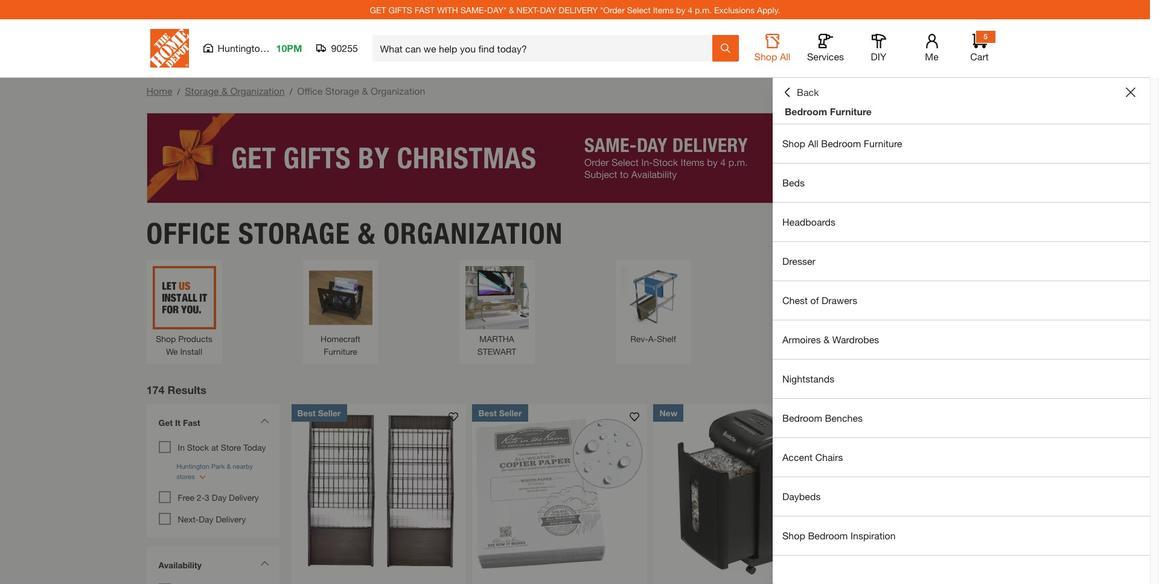 Task type: describe. For each thing, give the bounding box(es) containing it.
wall mounted link
[[778, 266, 842, 345]]

10pm
[[276, 42, 302, 54]]

rev-a-shelf
[[631, 334, 676, 344]]

menu containing shop all bedroom furniture
[[773, 124, 1151, 556]]

benches
[[825, 413, 863, 424]]

shop all bedroom furniture
[[783, 138, 903, 149]]

home / storage & organization / office storage & organization
[[146, 85, 425, 97]]

chest of drawers link
[[773, 282, 1151, 320]]

bedroom left 'inspiration'
[[808, 530, 848, 542]]

stewart
[[478, 346, 517, 357]]

back button
[[783, 86, 819, 98]]

p.m.
[[695, 5, 712, 15]]

storage & organization link
[[185, 85, 285, 97]]

in
[[178, 442, 185, 453]]

dresser link
[[773, 242, 1151, 281]]

in stock at store today link
[[178, 442, 266, 453]]

best seller for wooden free standing 6-tier display literature brochure magazine rack in black (2-pack) image
[[298, 408, 341, 418]]

me button
[[913, 34, 952, 63]]

4
[[688, 5, 693, 15]]

furniture for homecraft furniture
[[324, 346, 358, 357]]

cart
[[971, 51, 989, 62]]

all for shop all bedroom furniture
[[808, 138, 819, 149]]

martha stewart image
[[465, 266, 529, 330]]

fast
[[183, 418, 200, 428]]

shop all
[[755, 51, 791, 62]]

get
[[159, 418, 173, 428]]

wardrobes
[[833, 334, 880, 346]]

delivery
[[559, 5, 598, 15]]

armoires
[[783, 334, 821, 346]]

shop bedroom inspiration link
[[773, 517, 1151, 556]]

shop products we install image
[[153, 266, 216, 330]]

items
[[653, 5, 674, 15]]

back
[[797, 86, 819, 98]]

nightstands
[[783, 373, 835, 385]]

rev-a-shelf link
[[622, 266, 685, 345]]

office supplies image
[[935, 266, 998, 330]]

wall mounted image
[[778, 266, 842, 330]]

shop products we install link
[[153, 266, 216, 358]]

shop all bedroom furniture link
[[773, 124, 1151, 163]]

1 vertical spatial delivery
[[216, 514, 246, 525]]

stock
[[187, 442, 209, 453]]

select
[[627, 5, 651, 15]]

chest of drawers
[[783, 295, 858, 306]]

availability
[[159, 560, 202, 571]]

1 vertical spatial furniture
[[864, 138, 903, 149]]

bedroom down bedroom furniture at the right of page
[[822, 138, 862, 149]]

apply.
[[757, 5, 781, 15]]

rev-
[[631, 334, 649, 344]]

of
[[811, 295, 819, 306]]

day*
[[488, 5, 507, 15]]

get gifts fast with same-day* & next-day delivery *order select items by 4 p.m. exclusions apply.
[[370, 5, 781, 15]]

new
[[660, 408, 678, 418]]

bedroom benches
[[783, 413, 863, 424]]

in stock at store today
[[178, 442, 266, 453]]

wall
[[784, 334, 800, 344]]

home
[[146, 85, 172, 97]]

nightstands link
[[773, 360, 1151, 399]]

0 vertical spatial office
[[297, 85, 323, 97]]

shop for shop products we install
[[156, 334, 176, 344]]

with
[[437, 5, 458, 15]]

rev a shelf image
[[622, 266, 685, 330]]

diy
[[871, 51, 887, 62]]

shop bedroom inspiration
[[783, 530, 896, 542]]

cart 5
[[971, 32, 989, 62]]

shop all button
[[754, 34, 792, 63]]

bedroom inside 'link'
[[783, 413, 823, 424]]

free
[[178, 493, 195, 503]]

shelf
[[657, 334, 676, 344]]

wall mounted
[[784, 334, 836, 344]]

accent chairs link
[[773, 439, 1151, 477]]

same-
[[461, 5, 488, 15]]

1 vertical spatial day
[[199, 514, 214, 525]]

free 2-3 day delivery link
[[178, 493, 259, 503]]

services
[[808, 51, 845, 62]]

cx8 crosscut shredder image
[[835, 404, 1010, 580]]

we
[[166, 346, 178, 357]]

1 / from the left
[[177, 86, 180, 97]]

best for wooden free standing 6-tier display literature brochure magazine rack in black (2-pack) image
[[298, 408, 316, 418]]

me
[[926, 51, 939, 62]]

services button
[[807, 34, 845, 63]]

martha stewart
[[478, 334, 517, 357]]



Task type: vqa. For each thing, say whether or not it's contained in the screenshot.
1st 'BEST SELLER' from left
yes



Task type: locate. For each thing, give the bounding box(es) containing it.
today
[[244, 442, 266, 453]]

all for shop all
[[780, 51, 791, 62]]

shop for shop all
[[755, 51, 778, 62]]

1 horizontal spatial seller
[[499, 408, 522, 418]]

storage
[[185, 85, 219, 97], [325, 85, 360, 97], [238, 216, 350, 251]]

shop down daybeds
[[783, 530, 806, 542]]

30 l/7.9 gal. paper shredder cross cut document shredder for credit card/cd/junk mail shredder for office home image
[[654, 404, 829, 580]]

What can we help you find today? search field
[[380, 36, 712, 61]]

all inside shop all bedroom furniture link
[[808, 138, 819, 149]]

1 horizontal spatial all
[[808, 138, 819, 149]]

bedroom benches link
[[773, 399, 1151, 438]]

mounted
[[802, 334, 836, 344]]

3
[[205, 493, 210, 503]]

90255 button
[[317, 42, 359, 54]]

best seller for all-weather 8-1/2 in. x 11 in. 20 lbs. bulk copier paper, white (500-sheet pack) image
[[479, 408, 522, 418]]

shop up beds
[[783, 138, 806, 149]]

1 horizontal spatial best
[[479, 408, 497, 418]]

&
[[509, 5, 515, 15], [222, 85, 228, 97], [362, 85, 368, 97], [358, 216, 376, 251], [824, 334, 830, 346]]

a-
[[649, 334, 657, 344]]

at
[[211, 442, 219, 453]]

gifts
[[389, 5, 413, 15]]

furniture for bedroom furniture
[[830, 106, 872, 117]]

furniture
[[830, 106, 872, 117], [864, 138, 903, 149], [324, 346, 358, 357]]

day down 3
[[199, 514, 214, 525]]

get it fast
[[159, 418, 200, 428]]

chairs
[[816, 452, 844, 463]]

2 best from the left
[[479, 408, 497, 418]]

2 vertical spatial furniture
[[324, 346, 358, 357]]

seller
[[318, 408, 341, 418], [499, 408, 522, 418]]

174 results
[[146, 383, 207, 397]]

accent chairs
[[783, 452, 844, 463]]

chest
[[783, 295, 808, 306]]

all inside shop all button
[[780, 51, 791, 62]]

0 horizontal spatial office
[[146, 216, 231, 251]]

1 best seller from the left
[[298, 408, 341, 418]]

martha
[[480, 334, 515, 344]]

headboards
[[783, 216, 836, 228]]

/ right the home
[[177, 86, 180, 97]]

all down bedroom furniture at the right of page
[[808, 138, 819, 149]]

by
[[677, 5, 686, 15]]

bedroom
[[785, 106, 828, 117], [822, 138, 862, 149], [783, 413, 823, 424], [808, 530, 848, 542]]

1 horizontal spatial office
[[297, 85, 323, 97]]

0 vertical spatial delivery
[[229, 493, 259, 503]]

availability link
[[153, 553, 273, 581]]

day
[[540, 5, 557, 15]]

huntington
[[218, 42, 266, 54]]

90255
[[331, 42, 358, 54]]

bedroom up accent
[[783, 413, 823, 424]]

all-weather 8-1/2 in. x 11 in. 20 lbs. bulk copier paper, white (500-sheet pack) image
[[473, 404, 648, 580]]

home link
[[146, 85, 172, 97]]

bedroom furniture
[[785, 106, 872, 117]]

beds
[[783, 177, 805, 188]]

2 / from the left
[[290, 86, 293, 97]]

armoires & wardrobes link
[[773, 321, 1151, 359]]

furniture inside homecraft furniture
[[324, 346, 358, 357]]

0 horizontal spatial best seller
[[298, 408, 341, 418]]

0 horizontal spatial best
[[298, 408, 316, 418]]

*order
[[601, 5, 625, 15]]

daybeds
[[783, 491, 821, 503]]

shop up we
[[156, 334, 176, 344]]

park
[[268, 42, 288, 54]]

fast
[[415, 5, 435, 15]]

shop products we install
[[156, 334, 213, 357]]

get it fast link
[[153, 410, 273, 438]]

armoires & wardrobes
[[783, 334, 880, 346]]

1 horizontal spatial /
[[290, 86, 293, 97]]

2 seller from the left
[[499, 408, 522, 418]]

feedback link image
[[1144, 204, 1160, 269]]

menu
[[773, 124, 1151, 556]]

0 horizontal spatial seller
[[318, 408, 341, 418]]

beds link
[[773, 164, 1151, 202]]

day right 3
[[212, 493, 227, 503]]

next-
[[178, 514, 199, 525]]

drawer close image
[[1127, 88, 1136, 97]]

0 vertical spatial furniture
[[830, 106, 872, 117]]

1 vertical spatial all
[[808, 138, 819, 149]]

martha stewart link
[[465, 266, 529, 358]]

/ down 10pm
[[290, 86, 293, 97]]

shop inside button
[[755, 51, 778, 62]]

store
[[221, 442, 241, 453]]

results
[[168, 383, 207, 397]]

install
[[180, 346, 202, 357]]

shop inside shop products we install
[[156, 334, 176, 344]]

0 horizontal spatial all
[[780, 51, 791, 62]]

seller for all-weather 8-1/2 in. x 11 in. 20 lbs. bulk copier paper, white (500-sheet pack) image
[[499, 408, 522, 418]]

homecraft furniture link
[[309, 266, 372, 358]]

sponsored banner image
[[146, 113, 1004, 204]]

homecraft furniture image
[[309, 266, 372, 330]]

best seller
[[298, 408, 341, 418], [479, 408, 522, 418]]

office storage & organization
[[146, 216, 563, 251]]

free 2-3 day delivery
[[178, 493, 259, 503]]

all
[[780, 51, 791, 62], [808, 138, 819, 149]]

0 vertical spatial all
[[780, 51, 791, 62]]

best for all-weather 8-1/2 in. x 11 in. 20 lbs. bulk copier paper, white (500-sheet pack) image
[[479, 408, 497, 418]]

office
[[297, 85, 323, 97], [146, 216, 231, 251]]

exclusions
[[715, 5, 755, 15]]

headboards link
[[773, 203, 1151, 242]]

1 vertical spatial office
[[146, 216, 231, 251]]

dresser
[[783, 256, 816, 267]]

homecraft
[[321, 334, 361, 344]]

bedroom down the back
[[785, 106, 828, 117]]

diy button
[[860, 34, 899, 63]]

0 vertical spatial day
[[212, 493, 227, 503]]

shop down apply.
[[755, 51, 778, 62]]

shop for shop all bedroom furniture
[[783, 138, 806, 149]]

1 horizontal spatial best seller
[[479, 408, 522, 418]]

/
[[177, 86, 180, 97], [290, 86, 293, 97]]

delivery right 3
[[229, 493, 259, 503]]

2 best seller from the left
[[479, 408, 522, 418]]

1 seller from the left
[[318, 408, 341, 418]]

delivery down free 2-3 day delivery link at the left of the page
[[216, 514, 246, 525]]

wooden free standing 6-tier display literature brochure magazine rack in black (2-pack) image
[[291, 404, 467, 580]]

it
[[175, 418, 181, 428]]

daybeds link
[[773, 478, 1151, 516]]

seller for wooden free standing 6-tier display literature brochure magazine rack in black (2-pack) image
[[318, 408, 341, 418]]

day
[[212, 493, 227, 503], [199, 514, 214, 525]]

shop for shop bedroom inspiration
[[783, 530, 806, 542]]

all up back button
[[780, 51, 791, 62]]

5
[[984, 32, 988, 41]]

next-day delivery
[[178, 514, 246, 525]]

0 horizontal spatial /
[[177, 86, 180, 97]]

1 best from the left
[[298, 408, 316, 418]]

2-
[[197, 493, 205, 503]]

products
[[178, 334, 213, 344]]

next-day delivery link
[[178, 514, 246, 525]]

the home depot logo image
[[150, 29, 189, 68]]



